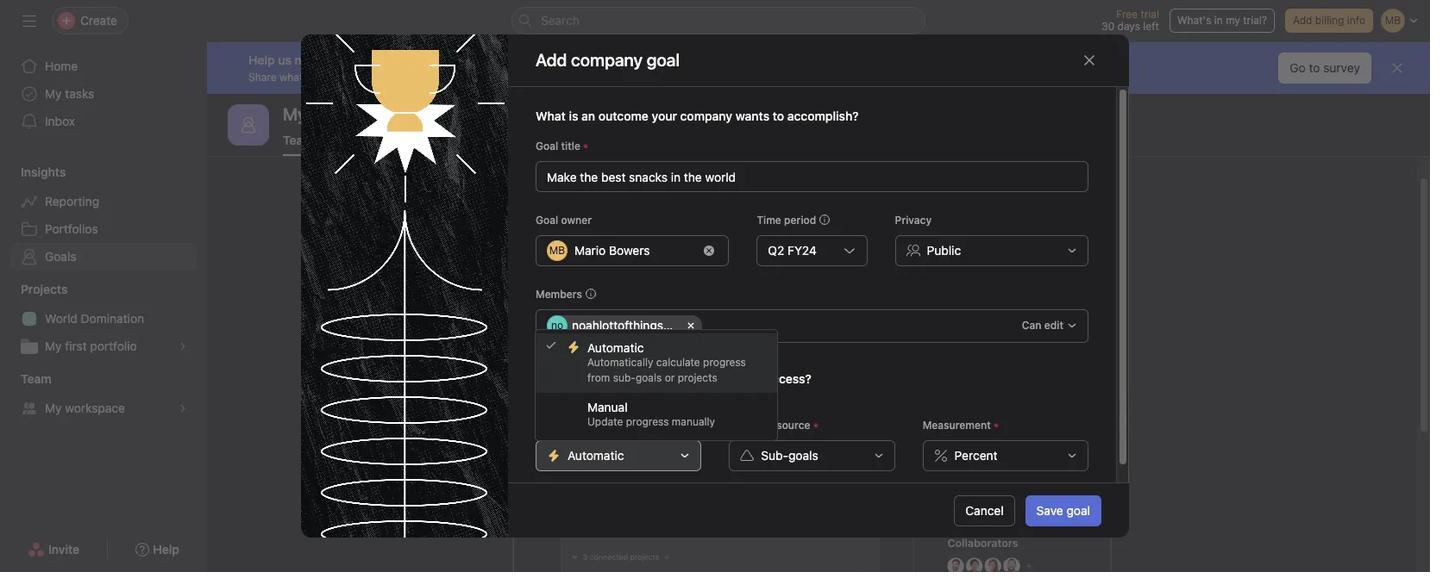 Task type: vqa. For each thing, say whether or not it's contained in the screenshot.
Conversation Name 'text box'
no



Task type: describe. For each thing, give the bounding box(es) containing it.
dismiss image
[[1391, 61, 1404, 75]]

how
[[536, 372, 561, 387]]

my workspace
[[283, 104, 395, 124]]

goal for goal owner
[[536, 214, 558, 227]]

for
[[566, 70, 580, 83]]

asana better
[[328, 52, 402, 67]]

learn
[[536, 390, 563, 403]]

q2 fy24 button
[[757, 236, 868, 267]]

goal
[[1067, 503, 1090, 518]]

progress inside how will you measure progress toward success? learn to set measurable targets
[[663, 372, 713, 387]]

so
[[413, 70, 425, 83]]

goals for my goals
[[389, 133, 419, 148]]

percent
[[955, 449, 998, 463]]

add billing info button
[[1285, 9, 1373, 33]]

reporting
[[45, 194, 99, 209]]

what's
[[1178, 14, 1212, 27]]

my
[[1226, 14, 1240, 27]]

time period
[[757, 214, 816, 227]]

world
[[45, 311, 78, 326]]

to inside button
[[1309, 60, 1320, 75]]

automatic for automatic
[[568, 449, 624, 463]]

members
[[536, 288, 582, 301]]

to inside how will you measure progress toward success? learn to set measurable targets
[[566, 390, 576, 403]]

add for add billing info
[[1293, 14, 1313, 27]]

goals
[[45, 249, 76, 264]]

portfolios link
[[10, 216, 197, 243]]

an
[[582, 109, 595, 124]]

banner containing help us make asana better
[[207, 42, 1430, 94]]

wants
[[736, 109, 770, 124]]

help us make asana better share what brought you to asana so we can improve the product for new users.
[[248, 52, 636, 83]]

objectives.
[[824, 273, 891, 288]]

you inside how will you measure progress toward success? learn to set measurable targets
[[586, 372, 607, 387]]

teams element
[[0, 364, 207, 426]]

manual update progress manually
[[588, 400, 715, 429]]

survey
[[1324, 60, 1360, 75]]

will
[[564, 372, 583, 387]]

set and achieve strategic goals
[[670, 210, 954, 234]]

cancel button
[[954, 496, 1015, 527]]

inbox link
[[10, 108, 197, 135]]

progress
[[729, 419, 774, 432]]

add company goal
[[536, 50, 680, 70]]

privacy
[[895, 214, 932, 227]]

save
[[1037, 503, 1063, 518]]

calculate
[[656, 356, 700, 369]]

search
[[541, 13, 580, 28]]

how will you measure progress toward success? learn to set measurable targets
[[536, 372, 812, 403]]

company goal
[[571, 50, 680, 70]]

goal title
[[536, 140, 581, 153]]

sub-goals button
[[729, 441, 895, 472]]

sub-goals
[[761, 449, 818, 463]]

required image
[[613, 421, 624, 432]]

go to survey button
[[1279, 53, 1372, 84]]

tasks
[[65, 86, 94, 101]]

add company goal dialog
[[301, 35, 1129, 573]]

manually
[[672, 416, 715, 429]]

progress source
[[729, 419, 811, 432]]

projects button
[[0, 281, 68, 298]]

can edit button
[[1014, 314, 1085, 338]]

public
[[927, 243, 961, 258]]

what's in my trial?
[[1178, 14, 1267, 27]]

mario
[[575, 243, 606, 258]]

goals for sub-goals
[[789, 449, 818, 463]]

home link
[[10, 53, 197, 80]]

0 horizontal spatial and
[[705, 210, 740, 234]]

set
[[670, 210, 701, 234]]

team goals link
[[283, 133, 348, 156]]

goal owner
[[536, 214, 592, 227]]

new
[[583, 70, 603, 83]]

Enter goal name text field
[[536, 161, 1089, 193]]

update inside the manual update progress manually
[[588, 416, 623, 429]]

no
[[551, 319, 563, 332]]

from
[[588, 372, 610, 385]]

we
[[428, 70, 441, 83]]

public button
[[895, 236, 1089, 267]]

prioritize
[[810, 252, 865, 267]]

method
[[575, 419, 613, 432]]

cancel
[[966, 503, 1004, 518]]

teams
[[768, 252, 807, 267]]

save goal
[[1037, 503, 1090, 518]]

set
[[579, 390, 594, 403]]

sub-
[[761, 449, 789, 463]]

connect
[[896, 252, 946, 267]]

goals inside automatic automatically calculate progress from sub-goals or projects
[[636, 372, 662, 385]]

invite button
[[16, 535, 91, 566]]

learn to set measurable targets link
[[536, 390, 691, 403]]

30
[[1102, 20, 1115, 33]]

search button
[[512, 7, 926, 35]]

strategic goals
[[820, 210, 954, 234]]

world domination
[[45, 311, 144, 326]]

add top-level goals to help teams prioritize and connect work to your organization's objectives.
[[597, 252, 1028, 288]]

bowers
[[609, 243, 650, 258]]

update inside add company goal dialog
[[536, 419, 572, 432]]

projects
[[21, 282, 68, 297]]

can
[[444, 70, 462, 83]]

remove image
[[704, 246, 715, 256]]

measurement
[[923, 419, 991, 432]]

automatically
[[588, 356, 653, 369]]



Task type: locate. For each thing, give the bounding box(es) containing it.
goal left owner at the left of page
[[536, 214, 558, 227]]

1 goal from the top
[[536, 140, 558, 153]]

can edit
[[1022, 319, 1064, 332]]

goals down my workspace
[[317, 133, 348, 148]]

team for team goals
[[283, 133, 314, 148]]

1 vertical spatial automatic
[[568, 449, 624, 463]]

my goals
[[368, 133, 419, 148]]

your right outcome
[[652, 109, 677, 124]]

mb
[[549, 244, 565, 257]]

0 vertical spatial progress
[[703, 356, 746, 369]]

source
[[777, 419, 811, 432]]

your right work
[[1000, 252, 1028, 267]]

1 vertical spatial add
[[536, 50, 567, 70]]

or
[[665, 372, 675, 385]]

team down my workspace
[[283, 133, 314, 148]]

to right remove icon
[[722, 252, 734, 267]]

goals down asana
[[389, 133, 419, 148]]

left
[[1143, 20, 1159, 33]]

free
[[1116, 8, 1138, 21]]

add inside add company goal dialog
[[536, 50, 567, 70]]

measure
[[610, 372, 659, 387]]

my tasks
[[45, 86, 94, 101]]

goals inside dropdown button
[[789, 449, 818, 463]]

progress
[[703, 356, 746, 369], [663, 372, 713, 387], [626, 416, 669, 429]]

team up my workspace
[[21, 372, 51, 386]]

my for my goals
[[368, 133, 386, 148]]

goals down source
[[789, 449, 818, 463]]

1 vertical spatial goal
[[536, 214, 558, 227]]

my for my tasks
[[45, 86, 62, 101]]

add left billing
[[1293, 14, 1313, 27]]

2 vertical spatial add
[[597, 252, 622, 267]]

my workspace link
[[10, 395, 197, 423]]

1 horizontal spatial team
[[283, 133, 314, 148]]

required image down an
[[581, 142, 591, 152]]

2 horizontal spatial add
[[1293, 14, 1313, 27]]

what is an outcome your company wants to accomplish?
[[536, 109, 859, 124]]

can
[[1022, 319, 1042, 332]]

1 horizontal spatial add
[[597, 252, 622, 267]]

0 horizontal spatial you
[[347, 70, 365, 83]]

update down 'learn'
[[536, 419, 572, 432]]

1 vertical spatial progress
[[663, 372, 713, 387]]

0 horizontal spatial add
[[536, 50, 567, 70]]

and up remove icon
[[705, 210, 740, 234]]

home
[[45, 59, 78, 73]]

my for my workspace
[[45, 401, 62, 416]]

required image for percent
[[991, 421, 1001, 432]]

1 vertical spatial your
[[1000, 252, 1028, 267]]

team
[[283, 133, 314, 148], [21, 372, 51, 386]]

add left top-
[[597, 252, 622, 267]]

required image for sub-goals
[[811, 421, 821, 432]]

share
[[248, 70, 277, 83]]

1 horizontal spatial you
[[586, 372, 607, 387]]

asana
[[381, 70, 410, 83]]

progress inside automatic automatically calculate progress from sub-goals or projects
[[703, 356, 746, 369]]

improve
[[465, 70, 504, 83]]

projects element
[[0, 274, 207, 364]]

reporting link
[[10, 188, 197, 216]]

my workspace
[[45, 401, 125, 416]]

automatic inside automatic dropdown button
[[568, 449, 624, 463]]

1 horizontal spatial and
[[869, 252, 892, 267]]

team for team
[[21, 372, 51, 386]]

to right go
[[1309, 60, 1320, 75]]

what
[[279, 70, 303, 83]]

add up product
[[536, 50, 567, 70]]

trial
[[1141, 8, 1159, 21]]

required image up "percent" dropdown button
[[991, 421, 1001, 432]]

my inside projects 'element'
[[45, 339, 62, 354]]

inbox
[[45, 114, 75, 129]]

hide sidebar image
[[22, 14, 36, 28]]

goals right level
[[685, 252, 718, 267]]

measurable
[[597, 390, 653, 403]]

automatic for automatic automatically calculate progress from sub-goals or projects
[[588, 341, 644, 355]]

0 vertical spatial and
[[705, 210, 740, 234]]

us
[[278, 52, 292, 67]]

update down manual
[[588, 416, 623, 429]]

my left first
[[45, 339, 62, 354]]

domination
[[81, 311, 144, 326]]

to accomplish?
[[773, 109, 859, 124]]

in
[[1215, 14, 1223, 27]]

top-
[[626, 252, 652, 267]]

info
[[1347, 14, 1366, 27]]

owner
[[561, 214, 592, 227]]

and up objectives.
[[869, 252, 892, 267]]

work
[[950, 252, 980, 267]]

progress down the calculate
[[663, 372, 713, 387]]

goals left or
[[636, 372, 662, 385]]

0 vertical spatial you
[[347, 70, 365, 83]]

goals for team goals
[[317, 133, 348, 148]]

goal for goal title
[[536, 140, 558, 153]]

goals inside 'link'
[[317, 133, 348, 148]]

automatic inside automatic automatically calculate progress from sub-goals or projects
[[588, 341, 644, 355]]

add
[[1293, 14, 1313, 27], [536, 50, 567, 70], [597, 252, 622, 267]]

2 goal from the top
[[536, 214, 558, 227]]

add inside add billing info button
[[1293, 14, 1313, 27]]

goal left title
[[536, 140, 558, 153]]

trial?
[[1243, 14, 1267, 27]]

my inside the global element
[[45, 86, 62, 101]]

progress inside the manual update progress manually
[[626, 416, 669, 429]]

automatic down method
[[568, 449, 624, 463]]

my down team dropdown button
[[45, 401, 62, 416]]

first
[[65, 339, 87, 354]]

world domination link
[[10, 305, 197, 333]]

go
[[1290, 60, 1306, 75]]

you up set
[[586, 372, 607, 387]]

update
[[588, 416, 623, 429], [536, 419, 572, 432]]

my down my workspace
[[368, 133, 386, 148]]

global element
[[0, 42, 207, 146]]

your inside add company goal dialog
[[652, 109, 677, 124]]

goals
[[317, 133, 348, 148], [389, 133, 419, 148], [685, 252, 718, 267], [636, 372, 662, 385], [789, 449, 818, 463]]

to right work
[[984, 252, 996, 267]]

0 vertical spatial your
[[652, 109, 677, 124]]

0 horizontal spatial team
[[21, 372, 51, 386]]

0 vertical spatial automatic
[[588, 341, 644, 355]]

insights
[[21, 165, 66, 179]]

to inside the help us make asana better share what brought you to asana so we can improve the product for new users.
[[368, 70, 378, 83]]

fy24
[[788, 243, 817, 258]]

what's in my trial? button
[[1170, 9, 1275, 33]]

portfolio
[[90, 339, 137, 354]]

automatic
[[588, 341, 644, 355], [568, 449, 624, 463]]

add inside add top-level goals to help teams prioritize and connect work to your organization's objectives.
[[597, 252, 622, 267]]

insights button
[[0, 164, 66, 181]]

product
[[525, 70, 564, 83]]

to down the asana better
[[368, 70, 378, 83]]

search list box
[[512, 7, 926, 35]]

is
[[569, 109, 578, 124]]

my tasks link
[[10, 80, 197, 108]]

and inside add top-level goals to help teams prioritize and connect work to your organization's objectives.
[[869, 252, 892, 267]]

days
[[1118, 20, 1140, 33]]

1 horizontal spatial update
[[588, 416, 623, 429]]

team button
[[0, 371, 51, 388]]

users.
[[606, 70, 636, 83]]

close this dialog image
[[1083, 54, 1096, 67]]

1 horizontal spatial required image
[[811, 421, 821, 432]]

insights element
[[0, 157, 207, 274]]

0 vertical spatial team
[[283, 133, 314, 148]]

add for add top-level goals to help teams prioritize and connect work to your organization's objectives.
[[597, 252, 622, 267]]

level
[[652, 252, 681, 267]]

automatic up automatically
[[588, 341, 644, 355]]

team inside 'link'
[[283, 133, 314, 148]]

my for my first portfolio
[[45, 339, 62, 354]]

2 horizontal spatial required image
[[991, 421, 1001, 432]]

title
[[561, 140, 581, 153]]

None text field
[[705, 316, 718, 337]]

0 vertical spatial add
[[1293, 14, 1313, 27]]

outcome
[[599, 109, 649, 124]]

time
[[757, 214, 781, 227]]

workspace
[[65, 401, 125, 416]]

you inside the help us make asana better share what brought you to asana so we can improve the product for new users.
[[347, 70, 365, 83]]

my inside teams element
[[45, 401, 62, 416]]

add billing info
[[1293, 14, 1366, 27]]

my left tasks
[[45, 86, 62, 101]]

progress up "projects"
[[703, 356, 746, 369]]

0 vertical spatial goal
[[536, 140, 558, 153]]

noahlottofthings@gmail.com
[[572, 318, 732, 333]]

edit
[[1045, 319, 1064, 332]]

goal
[[536, 140, 558, 153], [536, 214, 558, 227]]

progress right required icon
[[626, 416, 669, 429]]

1 horizontal spatial your
[[1000, 252, 1028, 267]]

add for add company goal
[[536, 50, 567, 70]]

go to survey
[[1290, 60, 1360, 75]]

goals inside add top-level goals to help teams prioritize and connect work to your organization's objectives.
[[685, 252, 718, 267]]

0 horizontal spatial update
[[536, 419, 572, 432]]

manual
[[588, 400, 628, 415]]

1 vertical spatial team
[[21, 372, 51, 386]]

1 vertical spatial and
[[869, 252, 892, 267]]

you down the asana better
[[347, 70, 365, 83]]

0 horizontal spatial required image
[[581, 142, 591, 152]]

required image
[[581, 142, 591, 152], [811, 421, 821, 432], [991, 421, 1001, 432]]

team inside dropdown button
[[21, 372, 51, 386]]

required image up sub-goals dropdown button
[[811, 421, 821, 432]]

percent button
[[923, 441, 1089, 472]]

my
[[45, 86, 62, 101], [368, 133, 386, 148], [45, 339, 62, 354], [45, 401, 62, 416]]

update method
[[536, 419, 613, 432]]

help
[[248, 52, 275, 67]]

1 vertical spatial you
[[586, 372, 607, 387]]

noahlottofthings@gmail.com row
[[547, 316, 1014, 341]]

0 horizontal spatial your
[[652, 109, 677, 124]]

none text field inside noahlottofthings@gmail.com row
[[705, 316, 718, 337]]

to left set
[[566, 390, 576, 403]]

2 vertical spatial progress
[[626, 416, 669, 429]]

noahlottofthings@gmail.com cell
[[547, 316, 732, 337]]

banner
[[207, 42, 1430, 94]]

your inside add top-level goals to help teams prioritize and connect work to your organization's objectives.
[[1000, 252, 1028, 267]]



